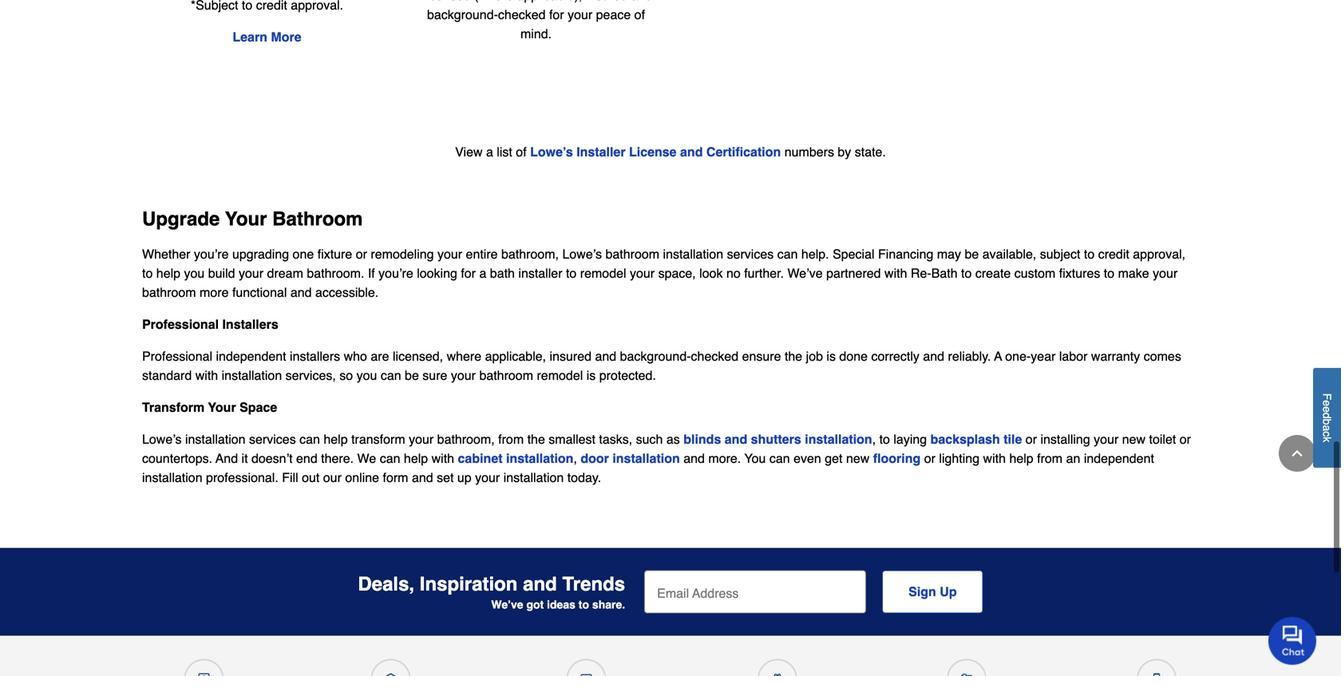 Task type: describe. For each thing, give the bounding box(es) containing it.
installation down countertops.
[[142, 471, 203, 485]]

help inside or lighting with help from an independent installation professional. fill out our online form and set up your installation today.
[[1010, 451, 1034, 466]]

share.
[[593, 599, 626, 611]]

one-
[[1006, 349, 1031, 364]]

professional installers
[[142, 317, 279, 332]]

can inside or installing your new toilet or countertops. and it doesn't end there. we can help with
[[380, 451, 401, 466]]

professional independent installers who are licensed, where applicable, insured and background-checked ensure the job is done correctly and reliably. a one-year labor warranty comes standard with installation services, so you can be sure your bathroom remodel is protected.
[[142, 349, 1182, 383]]

sign up button
[[883, 571, 984, 614]]

installation inside professional independent installers who are licensed, where applicable, insured and background-checked ensure the job is done correctly and reliably. a one-year labor warranty comes standard with installation services, so you can be sure your bathroom remodel is protected.
[[222, 368, 282, 383]]

services inside whether you're upgrading one fixture or remodeling your entire bathroom, lowe's bathroom installation services can help. special financing may be available, subject to credit approval, to help you build your dream bathroom. if you're looking for a bath installer to remodel your space, look no further. we've partnered with re-bath to create custom fixtures to make your bathroom more functional and accessible.
[[727, 247, 774, 262]]

bathroom.
[[307, 266, 365, 281]]

c
[[1322, 432, 1334, 437]]

checked inside professional independent installers who are licensed, where applicable, insured and background-checked ensure the job is done correctly and reliably. a one-year labor warranty comes standard with installation services, so you can be sure your bathroom remodel is protected.
[[691, 349, 739, 364]]

or lighting with help from an independent installation professional. fill out our online form and set up your installation today.
[[142, 451, 1155, 485]]

get
[[825, 451, 843, 466]]

1 vertical spatial the
[[528, 432, 545, 447]]

cabinet
[[458, 451, 503, 466]]

ensure
[[742, 349, 782, 364]]

done
[[840, 349, 868, 364]]

professional.
[[206, 471, 279, 485]]

view a list of lowe's installer license and certification numbers by state.
[[455, 145, 886, 160]]

remodeling
[[371, 247, 434, 262]]

deals, inspiration and trends we've got ideas to share.
[[358, 573, 626, 611]]

such
[[636, 432, 663, 447]]

help inside or installing your new toilet or countertops. and it doesn't end there. we can help with
[[404, 451, 428, 466]]

standard
[[142, 368, 192, 383]]

0 horizontal spatial bathroom,
[[437, 432, 495, 447]]

to right installer
[[566, 266, 577, 281]]

your for upgrade
[[225, 208, 267, 230]]

independent inside or lighting with help from an independent installation professional. fill out our online form and set up your installation today.
[[1085, 451, 1155, 466]]

subject
[[1041, 247, 1081, 262]]

online
[[345, 471, 379, 485]]

credit
[[1099, 247, 1130, 262]]

fixtures
[[1060, 266, 1101, 281]]

warranty
[[1092, 349, 1141, 364]]

job
[[806, 349, 823, 364]]

can down blinds and shutters installation link at the bottom right of page
[[770, 451, 790, 466]]

your inside licensed (where applicable), insured and background-checked for your peace of mind.
[[568, 7, 593, 22]]

your up functional on the left of page
[[239, 266, 264, 281]]

blinds
[[684, 432, 722, 447]]

your inside or lighting with help from an independent installation professional. fill out our online form and set up your installation today.
[[475, 471, 500, 485]]

0 horizontal spatial ,
[[574, 451, 577, 466]]

reliably.
[[949, 349, 992, 364]]

bathroom
[[272, 208, 363, 230]]

got
[[527, 599, 544, 611]]

trends
[[563, 573, 626, 595]]

if
[[368, 266, 375, 281]]

your right transform
[[409, 432, 434, 447]]

professional for professional independent installers who are licensed, where applicable, insured and background-checked ensure the job is done correctly and reliably. a one-year labor warranty comes standard with installation services, so you can be sure your bathroom remodel is protected.
[[142, 349, 213, 364]]

installer
[[577, 145, 626, 160]]

for inside licensed (where applicable), insured and background-checked for your peace of mind.
[[549, 7, 564, 22]]

learn
[[233, 30, 268, 44]]

to up flooring "link"
[[880, 432, 891, 447]]

and inside whether you're upgrading one fixture or remodeling your entire bathroom, lowe's bathroom installation services can help. special financing may be available, subject to credit approval, to help you build your dream bathroom. if you're looking for a bath installer to remodel your space, look no further. we've partnered with re-bath to create custom fixtures to make your bathroom more functional and accessible.
[[291, 285, 312, 300]]

help.
[[802, 247, 830, 262]]

d
[[1322, 413, 1334, 419]]

you
[[745, 451, 766, 466]]

lowe's installation services can help transform your bathroom, from the smallest tasks, such as blinds and shutters installation , to laying backsplash tile
[[142, 432, 1023, 447]]

comes
[[1144, 349, 1182, 364]]

cabinet installation , door installation and more. you can even get new flooring
[[458, 451, 921, 466]]

toilet
[[1150, 432, 1177, 447]]

mind.
[[521, 26, 552, 41]]

your inside or installing your new toilet or countertops. and it doesn't end there. we can help with
[[1094, 432, 1119, 447]]

Email Address email field
[[645, 571, 867, 614]]

so
[[340, 368, 353, 383]]

certification
[[707, 145, 781, 160]]

2 e from the top
[[1322, 407, 1334, 413]]

sign
[[909, 585, 937, 600]]

dream
[[267, 266, 303, 281]]

create
[[976, 266, 1011, 281]]

fixture
[[318, 247, 352, 262]]

accessible.
[[316, 285, 379, 300]]

be inside professional independent installers who are licensed, where applicable, insured and background-checked ensure the job is done correctly and reliably. a one-year labor warranty comes standard with installation services, so you can be sure your bathroom remodel is protected.
[[405, 368, 419, 383]]

upgrading
[[232, 247, 289, 262]]

insured inside professional independent installers who are licensed, where applicable, insured and background-checked ensure the job is done correctly and reliably. a one-year labor warranty comes standard with installation services, so you can be sure your bathroom remodel is protected.
[[550, 349, 592, 364]]

more
[[271, 30, 302, 44]]

licensed (where applicable), insured and background-checked for your peace of mind.
[[420, 0, 653, 41]]

transform
[[352, 432, 405, 447]]

your for transform
[[208, 400, 236, 415]]

and inside licensed (where applicable), insured and background-checked for your peace of mind.
[[632, 0, 653, 3]]

installation inside whether you're upgrading one fixture or remodeling your entire bathroom, lowe's bathroom installation services can help. special financing may be available, subject to credit approval, to help you build your dream bathroom. if you're looking for a bath installer to remodel your space, look no further. we've partnered with re-bath to create custom fixtures to make your bathroom more functional and accessible.
[[663, 247, 724, 262]]

deals,
[[358, 573, 415, 595]]

0 vertical spatial a
[[486, 145, 494, 160]]

for inside whether you're upgrading one fixture or remodeling your entire bathroom, lowe's bathroom installation services can help. special financing may be available, subject to credit approval, to help you build your dream bathroom. if you're looking for a bath installer to remodel your space, look no further. we've partnered with re-bath to create custom fixtures to make your bathroom more functional and accessible.
[[461, 266, 476, 281]]

list
[[497, 145, 513, 160]]

re-
[[911, 266, 932, 281]]

numbers
[[785, 145, 835, 160]]

by
[[838, 145, 852, 160]]

to inside deals, inspiration and trends we've got ideas to share.
[[579, 599, 589, 611]]

dimensions image
[[962, 674, 973, 677]]

even
[[794, 451, 822, 466]]

2 vertical spatial lowe's
[[142, 432, 182, 447]]

you inside professional independent installers who are licensed, where applicable, insured and background-checked ensure the job is done correctly and reliably. a one-year labor warranty comes standard with installation services, so you can be sure your bathroom remodel is protected.
[[357, 368, 377, 383]]

f e e d b a c k button
[[1314, 368, 1342, 468]]

backsplash tile link
[[931, 432, 1023, 447]]

ideas
[[547, 599, 576, 611]]

sign up
[[909, 585, 957, 600]]

1 e from the top
[[1322, 401, 1334, 407]]

0 vertical spatial from
[[499, 432, 524, 447]]

we've inside deals, inspiration and trends we've got ideas to share.
[[492, 599, 524, 611]]

an
[[1067, 451, 1081, 466]]

today.
[[568, 471, 602, 485]]

door
[[581, 451, 609, 466]]

further.
[[745, 266, 784, 281]]

(where
[[475, 0, 514, 3]]

countertops.
[[142, 451, 213, 466]]

1 vertical spatial you're
[[379, 266, 414, 281]]

with inside or lighting with help from an independent installation professional. fill out our online form and set up your installation today.
[[984, 451, 1006, 466]]

your inside professional independent installers who are licensed, where applicable, insured and background-checked ensure the job is done correctly and reliably. a one-year labor warranty comes standard with installation services, so you can be sure your bathroom remodel is protected.
[[451, 368, 476, 383]]

credit card image
[[581, 674, 592, 677]]

bathroom inside professional independent installers who are licensed, where applicable, insured and background-checked ensure the job is done correctly and reliably. a one-year labor warranty comes standard with installation services, so you can be sure your bathroom remodel is protected.
[[480, 368, 534, 383]]

who
[[344, 349, 367, 364]]

our
[[323, 471, 342, 485]]

and inside deals, inspiration and trends we've got ideas to share.
[[523, 573, 557, 595]]

inspiration
[[420, 573, 518, 595]]

and
[[216, 451, 238, 466]]

your down approval,
[[1153, 266, 1178, 281]]

0 vertical spatial lowe's
[[530, 145, 573, 160]]

0 horizontal spatial of
[[516, 145, 527, 160]]

or installing your new toilet or countertops. and it doesn't end there. we can help with
[[142, 432, 1192, 466]]

installing
[[1041, 432, 1091, 447]]

0 vertical spatial you're
[[194, 247, 229, 262]]

can up end
[[300, 432, 320, 447]]

tasks,
[[599, 432, 633, 447]]



Task type: locate. For each thing, give the bounding box(es) containing it.
fill
[[282, 471, 298, 485]]

installation down such
[[613, 451, 680, 466]]

1 vertical spatial from
[[1038, 451, 1063, 466]]

bathroom down whether
[[142, 285, 196, 300]]

1 vertical spatial services
[[249, 432, 296, 447]]

and inside or lighting with help from an independent installation professional. fill out our online form and set up your installation today.
[[412, 471, 433, 485]]

remodel inside professional independent installers who are licensed, where applicable, insured and background-checked ensure the job is done correctly and reliably. a one-year labor warranty comes standard with installation services, so you can be sure your bathroom remodel is protected.
[[537, 368, 583, 383]]

0 vertical spatial is
[[827, 349, 836, 364]]

to up fixtures
[[1085, 247, 1095, 262]]

peace
[[596, 7, 631, 22]]

where
[[447, 349, 482, 364]]

with inside professional independent installers who are licensed, where applicable, insured and background-checked ensure the job is done correctly and reliably. a one-year labor warranty comes standard with installation services, so you can be sure your bathroom remodel is protected.
[[195, 368, 218, 383]]

you're down "remodeling"
[[379, 266, 414, 281]]

1 vertical spatial for
[[461, 266, 476, 281]]

installation up the get
[[805, 432, 873, 447]]

professional down the more
[[142, 317, 219, 332]]

1 vertical spatial new
[[847, 451, 870, 466]]

1 horizontal spatial background-
[[620, 349, 691, 364]]

1 horizontal spatial is
[[827, 349, 836, 364]]

0 vertical spatial background-
[[427, 7, 498, 22]]

for down applicable),
[[549, 7, 564, 22]]

f e e d b a c k
[[1322, 394, 1334, 443]]

applicable),
[[517, 0, 583, 3]]

1 horizontal spatial you
[[357, 368, 377, 383]]

sure
[[423, 368, 448, 383]]

0 horizontal spatial services
[[249, 432, 296, 447]]

chevron up image
[[1290, 446, 1306, 462]]

1 horizontal spatial we've
[[788, 266, 823, 281]]

more
[[200, 285, 229, 300]]

can left help.
[[778, 247, 798, 262]]

checked left ensure on the right of the page
[[691, 349, 739, 364]]

form
[[383, 471, 409, 485]]

space,
[[659, 266, 696, 281]]

remodel right installer
[[580, 266, 627, 281]]

1 professional from the top
[[142, 317, 219, 332]]

0 horizontal spatial background-
[[427, 7, 498, 22]]

1 vertical spatial insured
[[550, 349, 592, 364]]

help up there.
[[324, 432, 348, 447]]

background- inside professional independent installers who are licensed, where applicable, insured and background-checked ensure the job is done correctly and reliably. a one-year labor warranty comes standard with installation services, so you can be sure your bathroom remodel is protected.
[[620, 349, 691, 364]]

, down the smallest
[[574, 451, 577, 466]]

1 vertical spatial independent
[[1085, 451, 1155, 466]]

available,
[[983, 247, 1037, 262]]

help down tile
[[1010, 451, 1034, 466]]

or right toilet
[[1180, 432, 1192, 447]]

1 vertical spatial your
[[208, 400, 236, 415]]

0 horizontal spatial you're
[[194, 247, 229, 262]]

remodel down applicable,
[[537, 368, 583, 383]]

professional up standard
[[142, 349, 213, 364]]

to right "ideas"
[[579, 599, 589, 611]]

installer
[[519, 266, 563, 281]]

lowe's up countertops.
[[142, 432, 182, 447]]

to down whether
[[142, 266, 153, 281]]

0 vertical spatial bathroom,
[[502, 247, 559, 262]]

1 vertical spatial remodel
[[537, 368, 583, 383]]

a left list
[[486, 145, 494, 160]]

sign up form
[[645, 571, 984, 614]]

license
[[629, 145, 677, 160]]

upgrade your bathroom
[[142, 208, 363, 230]]

your down applicable),
[[568, 7, 593, 22]]

laying
[[894, 432, 927, 447]]

a down entire
[[480, 266, 487, 281]]

a inside button
[[1322, 425, 1334, 432]]

approval,
[[1134, 247, 1186, 262]]

2 vertical spatial bathroom
[[480, 368, 534, 383]]

remodel inside whether you're upgrading one fixture or remodeling your entire bathroom, lowe's bathroom installation services can help. special financing may be available, subject to credit approval, to help you build your dream bathroom. if you're looking for a bath installer to remodel your space, look no further. we've partnered with re-bath to create custom fixtures to make your bathroom more functional and accessible.
[[580, 266, 627, 281]]

0 vertical spatial of
[[635, 7, 645, 22]]

0 vertical spatial remodel
[[580, 266, 627, 281]]

installation up and
[[185, 432, 246, 447]]

2 professional from the top
[[142, 349, 213, 364]]

chat invite button image
[[1269, 617, 1318, 665]]

or right fixture
[[356, 247, 367, 262]]

of
[[635, 7, 645, 22], [516, 145, 527, 160]]

the left job
[[785, 349, 803, 364]]

partnered
[[827, 266, 881, 281]]

1 vertical spatial bathroom
[[142, 285, 196, 300]]

you inside whether you're upgrading one fixture or remodeling your entire bathroom, lowe's bathroom installation services can help. special financing may be available, subject to credit approval, to help you build your dream bathroom. if you're looking for a bath installer to remodel your space, look no further. we've partnered with re-bath to create custom fixtures to make your bathroom more functional and accessible.
[[184, 266, 205, 281]]

1 vertical spatial lowe's
[[563, 247, 602, 262]]

or right tile
[[1026, 432, 1038, 447]]

0 vertical spatial independent
[[216, 349, 286, 364]]

0 horizontal spatial bathroom
[[142, 285, 196, 300]]

your right installing at bottom
[[1094, 432, 1119, 447]]

, up flooring "link"
[[873, 432, 876, 447]]

0 vertical spatial services
[[727, 247, 774, 262]]

or inside whether you're upgrading one fixture or remodeling your entire bathroom, lowe's bathroom installation services can help. special financing may be available, subject to credit approval, to help you build your dream bathroom. if you're looking for a bath installer to remodel your space, look no further. we've partnered with re-bath to create custom fixtures to make your bathroom more functional and accessible.
[[356, 247, 367, 262]]

there.
[[321, 451, 354, 466]]

new left toilet
[[1123, 432, 1146, 447]]

e up d
[[1322, 401, 1334, 407]]

1 vertical spatial a
[[480, 266, 487, 281]]

the inside professional independent installers who are licensed, where applicable, insured and background-checked ensure the job is done correctly and reliably. a one-year labor warranty comes standard with installation services, so you can be sure your bathroom remodel is protected.
[[785, 349, 803, 364]]

from
[[499, 432, 524, 447], [1038, 451, 1063, 466]]

1 vertical spatial be
[[405, 368, 419, 383]]

or inside or lighting with help from an independent installation professional. fill out our online form and set up your installation today.
[[925, 451, 936, 466]]

with down the backsplash tile link
[[984, 451, 1006, 466]]

independent right 'an'
[[1085, 451, 1155, 466]]

pickup image
[[385, 674, 397, 677]]

0 horizontal spatial from
[[499, 432, 524, 447]]

insured inside licensed (where applicable), insured and background-checked for your peace of mind.
[[586, 0, 628, 3]]

1 vertical spatial we've
[[492, 599, 524, 611]]

1 horizontal spatial services
[[727, 247, 774, 262]]

1 vertical spatial ,
[[574, 451, 577, 466]]

bathroom, up installer
[[502, 247, 559, 262]]

you left build on the top left of the page
[[184, 266, 205, 281]]

1 horizontal spatial be
[[965, 247, 979, 262]]

lowe's up installer
[[563, 247, 602, 262]]

end
[[296, 451, 318, 466]]

help inside whether you're upgrading one fixture or remodeling your entire bathroom, lowe's bathroom installation services can help. special financing may be available, subject to credit approval, to help you build your dream bathroom. if you're looking for a bath installer to remodel your space, look no further. we've partnered with re-bath to create custom fixtures to make your bathroom more functional and accessible.
[[156, 266, 181, 281]]

installers
[[222, 317, 279, 332]]

to right bath
[[962, 266, 972, 281]]

your up upgrading
[[225, 208, 267, 230]]

new right the get
[[847, 451, 870, 466]]

lowe's right list
[[530, 145, 573, 160]]

b
[[1322, 419, 1334, 425]]

services
[[727, 247, 774, 262], [249, 432, 296, 447]]

installation down cabinet installation link
[[504, 471, 564, 485]]

flooring
[[874, 451, 921, 466]]

a up "k"
[[1322, 425, 1334, 432]]

background- up protected.
[[620, 349, 691, 364]]

your left "space,"
[[630, 266, 655, 281]]

view
[[455, 145, 483, 160]]

your left space
[[208, 400, 236, 415]]

your up looking
[[438, 247, 463, 262]]

0 vertical spatial the
[[785, 349, 803, 364]]

0 vertical spatial professional
[[142, 317, 219, 332]]

applicable,
[[485, 349, 546, 364]]

door installation link
[[581, 451, 680, 466]]

are
[[371, 349, 389, 364]]

for down entire
[[461, 266, 476, 281]]

insured right applicable,
[[550, 349, 592, 364]]

0 horizontal spatial be
[[405, 368, 419, 383]]

customer care image
[[198, 674, 210, 677]]

flooring link
[[874, 451, 921, 466]]

1 horizontal spatial you're
[[379, 266, 414, 281]]

1 horizontal spatial the
[[785, 349, 803, 364]]

checked up the mind.
[[498, 7, 546, 22]]

out
[[302, 471, 320, 485]]

shutters
[[751, 432, 802, 447]]

1 horizontal spatial checked
[[691, 349, 739, 364]]

bathroom, inside whether you're upgrading one fixture or remodeling your entire bathroom, lowe's bathroom installation services can help. special financing may be available, subject to credit approval, to help you build your dream bathroom. if you're looking for a bath installer to remodel your space, look no further. we've partnered with re-bath to create custom fixtures to make your bathroom more functional and accessible.
[[502, 247, 559, 262]]

state.
[[855, 145, 886, 160]]

be
[[965, 247, 979, 262], [405, 368, 419, 383]]

installation up "space,"
[[663, 247, 724, 262]]

gift card image
[[772, 674, 783, 677]]

protected.
[[600, 368, 656, 383]]

we've left got at bottom
[[492, 599, 524, 611]]

installation down the smallest
[[506, 451, 574, 466]]

of right list
[[516, 145, 527, 160]]

your down cabinet
[[475, 471, 500, 485]]

0 horizontal spatial the
[[528, 432, 545, 447]]

background-
[[427, 7, 498, 22], [620, 349, 691, 364]]

as
[[667, 432, 680, 447]]

professional for professional installers
[[142, 317, 219, 332]]

0 horizontal spatial for
[[461, 266, 476, 281]]

with inside or installing your new toilet or countertops. and it doesn't end there. we can help with
[[432, 451, 455, 466]]

scroll to top element
[[1280, 435, 1316, 472]]

looking
[[417, 266, 458, 281]]

installation up space
[[222, 368, 282, 383]]

1 horizontal spatial bathroom,
[[502, 247, 559, 262]]

professional inside professional independent installers who are licensed, where applicable, insured and background-checked ensure the job is done correctly and reliably. a one-year labor warranty comes standard with installation services, so you can be sure your bathroom remodel is protected.
[[142, 349, 213, 364]]

you're up build on the top left of the page
[[194, 247, 229, 262]]

from inside or lighting with help from an independent installation professional. fill out our online form and set up your installation today.
[[1038, 451, 1063, 466]]

bathroom up "space,"
[[606, 247, 660, 262]]

may
[[938, 247, 962, 262]]

backsplash
[[931, 432, 1001, 447]]

services up doesn't
[[249, 432, 296, 447]]

of right peace
[[635, 7, 645, 22]]

2 horizontal spatial bathroom
[[606, 247, 660, 262]]

mobile image
[[1152, 674, 1163, 677]]

you right the so
[[357, 368, 377, 383]]

we
[[357, 451, 376, 466]]

1 vertical spatial professional
[[142, 349, 213, 364]]

1 horizontal spatial bathroom
[[480, 368, 534, 383]]

your down where
[[451, 368, 476, 383]]

help down whether
[[156, 266, 181, 281]]

new inside or installing your new toilet or countertops. and it doesn't end there. we can help with
[[1123, 432, 1146, 447]]

you're
[[194, 247, 229, 262], [379, 266, 414, 281]]

one
[[293, 247, 314, 262]]

or down laying
[[925, 451, 936, 466]]

to down credit
[[1104, 266, 1115, 281]]

checked
[[498, 7, 546, 22], [691, 349, 739, 364]]

and
[[632, 0, 653, 3], [681, 145, 703, 160], [291, 285, 312, 300], [595, 349, 617, 364], [924, 349, 945, 364], [725, 432, 748, 447], [684, 451, 705, 466], [412, 471, 433, 485], [523, 573, 557, 595]]

1 horizontal spatial new
[[1123, 432, 1146, 447]]

0 vertical spatial checked
[[498, 7, 546, 22]]

to
[[1085, 247, 1095, 262], [142, 266, 153, 281], [566, 266, 577, 281], [962, 266, 972, 281], [1104, 266, 1115, 281], [880, 432, 891, 447], [579, 599, 589, 611]]

2 vertical spatial a
[[1322, 425, 1334, 432]]

0 horizontal spatial independent
[[216, 349, 286, 364]]

special
[[833, 247, 875, 262]]

background- inside licensed (where applicable), insured and background-checked for your peace of mind.
[[427, 7, 498, 22]]

1 vertical spatial checked
[[691, 349, 739, 364]]

1 horizontal spatial independent
[[1085, 451, 1155, 466]]

installation
[[663, 247, 724, 262], [222, 368, 282, 383], [185, 432, 246, 447], [805, 432, 873, 447], [506, 451, 574, 466], [613, 451, 680, 466], [142, 471, 203, 485], [504, 471, 564, 485]]

help up form
[[404, 451, 428, 466]]

doesn't
[[252, 451, 293, 466]]

with inside whether you're upgrading one fixture or remodeling your entire bathroom, lowe's bathroom installation services can help. special financing may be available, subject to credit approval, to help you build your dream bathroom. if you're looking for a bath installer to remodel your space, look no further. we've partnered with re-bath to create custom fixtures to make your bathroom more functional and accessible.
[[885, 266, 908, 281]]

1 horizontal spatial ,
[[873, 432, 876, 447]]

0 vertical spatial you
[[184, 266, 205, 281]]

1 horizontal spatial for
[[549, 7, 564, 22]]

be right may
[[965, 247, 979, 262]]

services,
[[286, 368, 336, 383]]

look
[[700, 266, 723, 281]]

we've down help.
[[788, 266, 823, 281]]

0 vertical spatial be
[[965, 247, 979, 262]]

services up further.
[[727, 247, 774, 262]]

0 vertical spatial for
[[549, 7, 564, 22]]

licensed,
[[393, 349, 443, 364]]

with up transform your space
[[195, 368, 218, 383]]

1 horizontal spatial from
[[1038, 451, 1063, 466]]

the
[[785, 349, 803, 364], [528, 432, 545, 447]]

0 horizontal spatial new
[[847, 451, 870, 466]]

bathroom, up cabinet
[[437, 432, 495, 447]]

is left protected.
[[587, 368, 596, 383]]

1 vertical spatial you
[[357, 368, 377, 383]]

0 vertical spatial bathroom
[[606, 247, 660, 262]]

cabinet installation link
[[458, 451, 574, 466]]

remodel
[[580, 266, 627, 281], [537, 368, 583, 383]]

0 horizontal spatial is
[[587, 368, 596, 383]]

1 horizontal spatial of
[[635, 7, 645, 22]]

bathroom down applicable,
[[480, 368, 534, 383]]

financing
[[879, 247, 934, 262]]

0 vertical spatial your
[[225, 208, 267, 230]]

0 vertical spatial we've
[[788, 266, 823, 281]]

more.
[[709, 451, 741, 466]]

year
[[1031, 349, 1056, 364]]

correctly
[[872, 349, 920, 364]]

0 vertical spatial insured
[[586, 0, 628, 3]]

0 horizontal spatial checked
[[498, 7, 546, 22]]

the up cabinet installation link
[[528, 432, 545, 447]]

1 vertical spatial background-
[[620, 349, 691, 364]]

space
[[240, 400, 277, 415]]

background- down licensed
[[427, 7, 498, 22]]

from left 'an'
[[1038, 451, 1063, 466]]

lowe's inside whether you're upgrading one fixture or remodeling your entire bathroom, lowe's bathroom installation services can help. special financing may be available, subject to credit approval, to help you build your dream bathroom. if you're looking for a bath installer to remodel your space, look no further. we've partnered with re-bath to create custom fixtures to make your bathroom more functional and accessible.
[[563, 247, 602, 262]]

independent inside professional independent installers who are licensed, where applicable, insured and background-checked ensure the job is done correctly and reliably. a one-year labor warranty comes standard with installation services, so you can be sure your bathroom remodel is protected.
[[216, 349, 286, 364]]

be down licensed,
[[405, 368, 419, 383]]

we've inside whether you're upgrading one fixture or remodeling your entire bathroom, lowe's bathroom installation services can help. special financing may be available, subject to credit approval, to help you build your dream bathroom. if you're looking for a bath installer to remodel your space, look no further. we've partnered with re-bath to create custom fixtures to make your bathroom more functional and accessible.
[[788, 266, 823, 281]]

1 vertical spatial is
[[587, 368, 596, 383]]

learn more
[[233, 30, 302, 44]]

functional
[[232, 285, 287, 300]]

transform
[[142, 400, 205, 415]]

bath
[[932, 266, 958, 281]]

1 vertical spatial bathroom,
[[437, 432, 495, 447]]

custom
[[1015, 266, 1056, 281]]

can inside professional independent installers who are licensed, where applicable, insured and background-checked ensure the job is done correctly and reliably. a one-year labor warranty comes standard with installation services, so you can be sure your bathroom remodel is protected.
[[381, 368, 401, 383]]

a inside whether you're upgrading one fixture or remodeling your entire bathroom, lowe's bathroom installation services can help. special financing may be available, subject to credit approval, to help you build your dream bathroom. if you're looking for a bath installer to remodel your space, look no further. we've partnered with re-bath to create custom fixtures to make your bathroom more functional and accessible.
[[480, 266, 487, 281]]

k
[[1322, 437, 1334, 443]]

be inside whether you're upgrading one fixture or remodeling your entire bathroom, lowe's bathroom installation services can help. special financing may be available, subject to credit approval, to help you build your dream bathroom. if you're looking for a bath installer to remodel your space, look no further. we've partnered with re-bath to create custom fixtures to make your bathroom more functional and accessible.
[[965, 247, 979, 262]]

0 horizontal spatial you
[[184, 266, 205, 281]]

insured up peace
[[586, 0, 628, 3]]

0 vertical spatial new
[[1123, 432, 1146, 447]]

make
[[1119, 266, 1150, 281]]

1 vertical spatial of
[[516, 145, 527, 160]]

of inside licensed (where applicable), insured and background-checked for your peace of mind.
[[635, 7, 645, 22]]

transform your space
[[142, 400, 277, 415]]

with up set at the bottom of page
[[432, 451, 455, 466]]

can up form
[[380, 451, 401, 466]]

whether
[[142, 247, 190, 262]]

with down financing at the top right
[[885, 266, 908, 281]]

smallest
[[549, 432, 596, 447]]

0 horizontal spatial we've
[[492, 599, 524, 611]]

learn more link
[[233, 30, 302, 44]]

0 vertical spatial ,
[[873, 432, 876, 447]]

is right job
[[827, 349, 836, 364]]

can down the are
[[381, 368, 401, 383]]

can inside whether you're upgrading one fixture or remodeling your entire bathroom, lowe's bathroom installation services can help. special financing may be available, subject to credit approval, to help you build your dream bathroom. if you're looking for a bath installer to remodel your space, look no further. we've partnered with re-bath to create custom fixtures to make your bathroom more functional and accessible.
[[778, 247, 798, 262]]

checked inside licensed (where applicable), insured and background-checked for your peace of mind.
[[498, 7, 546, 22]]

e up b
[[1322, 407, 1334, 413]]

from up cabinet installation link
[[499, 432, 524, 447]]

set
[[437, 471, 454, 485]]

independent down 'installers' on the left top
[[216, 349, 286, 364]]

build
[[208, 266, 235, 281]]



Task type: vqa. For each thing, say whether or not it's contained in the screenshot.
109's 31
no



